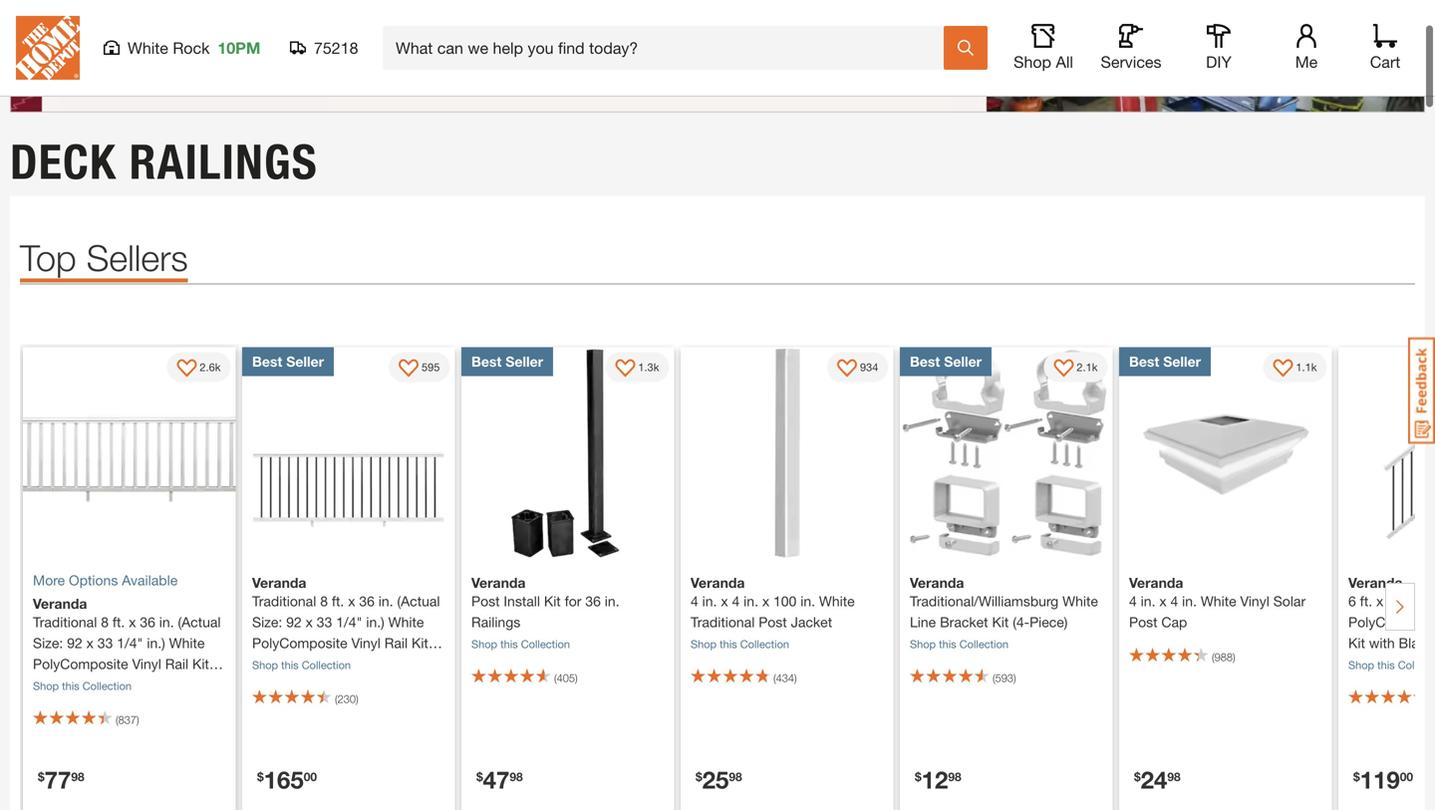 Task type: locate. For each thing, give the bounding box(es) containing it.
1 horizontal spatial 92
[[286, 614, 302, 631]]

( down the veranda 4 in. x 4 in. white vinyl solar post cap at right bottom
[[1212, 651, 1215, 664]]

best seller right "934"
[[910, 353, 982, 370]]

1 horizontal spatial ft.
[[332, 593, 344, 610]]

) for 24
[[1233, 651, 1236, 664]]

0 vertical spatial polycomposite
[[252, 635, 348, 652]]

1 horizontal spatial display image
[[616, 359, 636, 379]]

display image left 1.1k
[[1274, 359, 1294, 379]]

1 vertical spatial vinyl
[[352, 635, 381, 652]]

593
[[996, 672, 1014, 685]]

2.6k button
[[167, 352, 231, 382]]

railings
[[129, 133, 318, 191], [472, 614, 521, 631]]

white left rock
[[128, 38, 168, 57]]

tr
[[1426, 593, 1436, 610]]

4 best from the left
[[1130, 353, 1160, 370]]

white up ( 988 )
[[1201, 593, 1237, 610]]

8 for black
[[320, 593, 328, 610]]

3 display image from the left
[[1054, 359, 1074, 379]]

$ inside $ 47 98
[[477, 770, 483, 784]]

3 98 from the left
[[729, 770, 743, 784]]

white
[[128, 38, 168, 57], [820, 593, 855, 610], [1063, 593, 1099, 610], [1201, 593, 1237, 610], [389, 614, 424, 631], [169, 635, 205, 652]]

me
[[1296, 52, 1318, 71]]

36
[[359, 593, 375, 610], [586, 593, 601, 610], [1388, 593, 1404, 610], [140, 614, 155, 631]]

1 vertical spatial 33
[[98, 635, 113, 652]]

0 vertical spatial vinyl
[[1241, 593, 1270, 610]]

in.) up balusters
[[366, 614, 385, 631]]

36 inside veranda post install kit for 36 in. railings shop this collection
[[586, 593, 601, 610]]

shop this collection up the ( 837 )
[[33, 680, 132, 693]]

2 display image from the left
[[616, 359, 636, 379]]

98 for 24
[[1168, 770, 1181, 784]]

traditional down more
[[33, 614, 97, 631]]

display image left "934"
[[838, 359, 858, 379]]

veranda traditional 8 ft. x 36 in. (actual size: 92 x 33 1/4" in.) white polycomposite vinyl rail kit without brackets
[[33, 596, 221, 693]]

1 best seller from the left
[[252, 353, 324, 370]]

1 horizontal spatial rail
[[385, 635, 408, 652]]

0 vertical spatial shop this collection
[[252, 659, 351, 672]]

$ inside the $ 24 98
[[1135, 770, 1141, 784]]

( down veranda post install kit for 36 in. railings shop this collection
[[554, 672, 557, 685]]

veranda inside veranda 6 ft. x 36 in. tr shop this collectio
[[1349, 575, 1403, 591]]

36 inside veranda 6 ft. x 36 in. tr shop this collectio
[[1388, 593, 1404, 610]]

0 horizontal spatial 00
[[304, 770, 317, 784]]

shop this collection link down install
[[472, 638, 570, 651]]

polycomposite up black
[[252, 635, 348, 652]]

services
[[1101, 52, 1162, 71]]

0 vertical spatial 1/4"
[[336, 614, 362, 631]]

display image
[[399, 359, 419, 379], [616, 359, 636, 379], [1054, 359, 1074, 379]]

1 vertical spatial 1/4"
[[117, 635, 143, 652]]

in. inside the veranda traditional 8 ft. x 36 in. (actual size: 92 x 33 1/4" in.) white polycomposite vinyl rail kit with black metal balusters
[[379, 593, 393, 610]]

1 horizontal spatial display image
[[838, 359, 858, 379]]

$ for 165
[[257, 770, 264, 784]]

4 in. x 4 in. white vinyl solar post cap image
[[1120, 347, 1332, 560]]

vinyl up brackets
[[132, 656, 161, 672]]

1 vertical spatial (actual
[[178, 614, 221, 631]]

display image inside 2.1k "dropdown button"
[[1054, 359, 1074, 379]]

0 horizontal spatial size:
[[33, 635, 63, 652]]

1 horizontal spatial 33
[[317, 614, 332, 631]]

00 for 119
[[1401, 770, 1414, 784]]

( for 47
[[554, 672, 557, 685]]

rail for traditional 8 ft. x 36 in. (actual size: 92 x 33 1/4" in.) white polycomposite vinyl rail kit without brackets
[[165, 656, 189, 672]]

kit up balusters
[[412, 635, 429, 652]]

traditional for traditional 8 ft. x 36 in. (actual size: 92 x 33 1/4" in.) white polycomposite vinyl rail kit without brackets
[[33, 614, 97, 631]]

36 inside the veranda traditional 8 ft. x 36 in. (actual size: 92 x 33 1/4" in.) white polycomposite vinyl rail kit with black metal balusters
[[359, 593, 375, 610]]

1 horizontal spatial post
[[759, 614, 787, 631]]

bracket
[[940, 614, 989, 631]]

0 horizontal spatial railings
[[129, 133, 318, 191]]

4 best seller from the left
[[1130, 353, 1202, 370]]

1 seller from the left
[[286, 353, 324, 370]]

shop this collection link up the ( 837 )
[[33, 680, 132, 693]]

kit inside veranda post install kit for 36 in. railings shop this collection
[[544, 593, 561, 610]]

seller right '2.6k'
[[286, 353, 324, 370]]

0 vertical spatial 33
[[317, 614, 332, 631]]

shop this collectio link
[[1349, 659, 1436, 672]]

rail inside "veranda traditional 8 ft. x 36 in. (actual size: 92 x 33 1/4" in.) white polycomposite vinyl rail kit without brackets"
[[165, 656, 189, 672]]

white inside the veranda traditional 8 ft. x 36 in. (actual size: 92 x 33 1/4" in.) white polycomposite vinyl rail kit with black metal balusters
[[389, 614, 424, 631]]

post left install
[[472, 593, 500, 610]]

25
[[703, 766, 729, 794]]

shop this collection link up ( 230 )
[[252, 659, 351, 672]]

shop
[[1014, 52, 1052, 71], [472, 638, 498, 651], [691, 638, 717, 651], [910, 638, 936, 651], [252, 659, 278, 672], [1349, 659, 1375, 672], [33, 680, 59, 693]]

98 inside $ 12 98
[[949, 770, 962, 784]]

polycomposite for black
[[252, 635, 348, 652]]

2 display image from the left
[[838, 359, 858, 379]]

seller right 2.1k
[[1164, 353, 1202, 370]]

98 inside the $ 24 98
[[1168, 770, 1181, 784]]

best for 47
[[472, 353, 502, 370]]

00 for 165
[[304, 770, 317, 784]]

00 inside $ 165 00
[[304, 770, 317, 784]]

1 horizontal spatial railings
[[472, 614, 521, 631]]

33 for brackets
[[98, 635, 113, 652]]

shop this collection for black
[[252, 659, 351, 672]]

2 horizontal spatial ft.
[[1361, 593, 1373, 610]]

size: inside the veranda traditional 8 ft. x 36 in. (actual size: 92 x 33 1/4" in.) white polycomposite vinyl rail kit with black metal balusters
[[252, 614, 282, 631]]

veranda for veranda post install kit for 36 in. railings shop this collection
[[472, 575, 526, 591]]

36 left tr
[[1388, 593, 1404, 610]]

shop this collection
[[252, 659, 351, 672], [33, 680, 132, 693]]

shop this collection link for 12
[[910, 638, 1009, 651]]

2 horizontal spatial display image
[[1274, 359, 1294, 379]]

kit left (4-
[[993, 614, 1009, 631]]

5 98 from the left
[[1168, 770, 1181, 784]]

8 inside the veranda traditional 8 ft. x 36 in. (actual size: 92 x 33 1/4" in.) white polycomposite vinyl rail kit with black metal balusters
[[320, 593, 328, 610]]

ft. inside veranda 6 ft. x 36 in. tr shop this collectio
[[1361, 593, 1373, 610]]

best seller right "595" at the left
[[472, 353, 543, 370]]

0 horizontal spatial post
[[472, 593, 500, 610]]

36 for veranda post install kit for 36 in. railings shop this collection
[[586, 593, 601, 610]]

33 up 'metal'
[[317, 614, 332, 631]]

(actual down more options available link
[[178, 614, 221, 631]]

white up jacket
[[820, 593, 855, 610]]

1 98 from the left
[[71, 770, 84, 784]]

in.) inside "veranda traditional 8 ft. x 36 in. (actual size: 92 x 33 1/4" in.) white polycomposite vinyl rail kit without brackets"
[[147, 635, 165, 652]]

kit left with
[[192, 656, 209, 672]]

8 up 'metal'
[[320, 593, 328, 610]]

shop this collection link
[[472, 638, 570, 651], [691, 638, 790, 651], [910, 638, 1009, 651], [252, 659, 351, 672], [33, 680, 132, 693]]

white up piece)
[[1063, 593, 1099, 610]]

2 $ from the left
[[257, 770, 264, 784]]

kit
[[544, 593, 561, 610], [993, 614, 1009, 631], [412, 635, 429, 652], [192, 656, 209, 672]]

6 $ from the left
[[1135, 770, 1141, 784]]

vinyl
[[1241, 593, 1270, 610], [352, 635, 381, 652], [132, 656, 161, 672]]

size: inside "veranda traditional 8 ft. x 36 in. (actual size: 92 x 33 1/4" in.) white polycomposite vinyl rail kit without brackets"
[[33, 635, 63, 652]]

2 best seller from the left
[[472, 353, 543, 370]]

this
[[501, 638, 518, 651], [720, 638, 737, 651], [939, 638, 957, 651], [281, 659, 299, 672], [1378, 659, 1396, 672], [62, 680, 79, 693]]

shop this collection for brackets
[[33, 680, 132, 693]]

seller
[[286, 353, 324, 370], [506, 353, 543, 370], [944, 353, 982, 370], [1164, 353, 1202, 370]]

x inside the veranda 4 in. x 4 in. white vinyl solar post cap
[[1160, 593, 1167, 610]]

2 vertical spatial vinyl
[[132, 656, 161, 672]]

837
[[118, 714, 137, 727]]

diy
[[1207, 52, 1232, 71]]

display image left "595" at the left
[[399, 359, 419, 379]]

size: up without
[[33, 635, 63, 652]]

0 vertical spatial 8
[[320, 593, 328, 610]]

1 4 from the left
[[691, 593, 699, 610]]

100
[[774, 593, 797, 610]]

ft. down more options available link
[[113, 614, 125, 631]]

more options available
[[33, 572, 178, 589]]

1 horizontal spatial in.)
[[366, 614, 385, 631]]

veranda 4 in. x 4 in. white vinyl solar post cap
[[1130, 575, 1306, 631]]

1 horizontal spatial 00
[[1401, 770, 1414, 784]]

1 horizontal spatial polycomposite
[[252, 635, 348, 652]]

2 horizontal spatial post
[[1130, 614, 1158, 631]]

traditional left jacket
[[691, 614, 755, 631]]

98 inside $ 47 98
[[510, 770, 523, 784]]

934
[[861, 361, 879, 374]]

the home depot logo image
[[16, 16, 80, 80]]

cart link
[[1364, 24, 1408, 72]]

ft. right 6
[[1361, 593, 1373, 610]]

$ for 12
[[915, 770, 922, 784]]

0 horizontal spatial 1/4"
[[117, 635, 143, 652]]

0 horizontal spatial display image
[[399, 359, 419, 379]]

shop this collection link for 165
[[252, 659, 351, 672]]

$ inside $ 119 00
[[1354, 770, 1361, 784]]

6
[[1349, 593, 1357, 610]]

vinyl left the solar
[[1241, 593, 1270, 610]]

00 inside $ 119 00
[[1401, 770, 1414, 784]]

shop this collection up ( 230 )
[[252, 659, 351, 672]]

0 horizontal spatial rail
[[165, 656, 189, 672]]

veranda for veranda traditional 8 ft. x 36 in. (actual size: 92 x 33 1/4" in.) white polycomposite vinyl rail kit without brackets
[[33, 596, 87, 612]]

1/4" up 'metal'
[[336, 614, 362, 631]]

0 vertical spatial size:
[[252, 614, 282, 631]]

92 inside the veranda traditional 8 ft. x 36 in. (actual size: 92 x 33 1/4" in.) white polycomposite vinyl rail kit with black metal balusters
[[286, 614, 302, 631]]

size: for traditional 8 ft. x 36 in. (actual size: 92 x 33 1/4" in.) white polycomposite vinyl rail kit without brackets
[[33, 635, 63, 652]]

ft. inside the veranda traditional 8 ft. x 36 in. (actual size: 92 x 33 1/4" in.) white polycomposite vinyl rail kit with black metal balusters
[[332, 593, 344, 610]]

size: for traditional 8 ft. x 36 in. (actual size: 92 x 33 1/4" in.) white polycomposite vinyl rail kit with black metal balusters
[[252, 614, 282, 631]]

ft. for traditional 8 ft. x 36 in. (actual size: 92 x 33 1/4" in.) white polycomposite vinyl rail kit without brackets
[[113, 614, 125, 631]]

1 vertical spatial 8
[[101, 614, 109, 631]]

display image inside the 595 dropdown button
[[399, 359, 419, 379]]

collectio
[[1399, 659, 1436, 672]]

display image inside the 1.3k "dropdown button"
[[616, 359, 636, 379]]

rail up balusters
[[385, 635, 408, 652]]

ft.
[[332, 593, 344, 610], [1361, 593, 1373, 610], [113, 614, 125, 631]]

0 vertical spatial 92
[[286, 614, 302, 631]]

0 horizontal spatial polycomposite
[[33, 656, 128, 672]]

rail
[[385, 635, 408, 652], [165, 656, 189, 672]]

8 inside "veranda traditional 8 ft. x 36 in. (actual size: 92 x 33 1/4" in.) white polycomposite vinyl rail kit without brackets"
[[101, 614, 109, 631]]

white inside veranda 4 in. x 4 in. x 100 in. white traditional post jacket shop this collection
[[820, 593, 855, 610]]

best
[[252, 353, 283, 370], [472, 353, 502, 370], [910, 353, 941, 370], [1130, 353, 1160, 370]]

polycomposite inside the veranda traditional 8 ft. x 36 in. (actual size: 92 x 33 1/4" in.) white polycomposite vinyl rail kit with black metal balusters
[[252, 635, 348, 652]]

kit left for
[[544, 593, 561, 610]]

$ for 24
[[1135, 770, 1141, 784]]

2 98 from the left
[[510, 770, 523, 784]]

best seller for 47
[[472, 353, 543, 370]]

1 display image from the left
[[399, 359, 419, 379]]

3 best seller from the left
[[910, 353, 982, 370]]

0 horizontal spatial (actual
[[178, 614, 221, 631]]

shop inside button
[[1014, 52, 1052, 71]]

3 4 from the left
[[1130, 593, 1137, 610]]

in.) down available
[[147, 635, 165, 652]]

0 horizontal spatial ft.
[[113, 614, 125, 631]]

$
[[38, 770, 45, 784], [257, 770, 264, 784], [477, 770, 483, 784], [696, 770, 703, 784], [915, 770, 922, 784], [1135, 770, 1141, 784], [1354, 770, 1361, 784]]

balusters
[[359, 656, 418, 672]]

4 in. x 4 in. x 100 in. white traditional post jacket image
[[681, 347, 894, 560]]

3 $ from the left
[[477, 770, 483, 784]]

seller right "595" at the left
[[506, 353, 543, 370]]

0 horizontal spatial display image
[[177, 359, 197, 379]]

best seller for 165
[[252, 353, 324, 370]]

2 horizontal spatial display image
[[1054, 359, 1074, 379]]

seller right "934"
[[944, 353, 982, 370]]

veranda for veranda traditional 8 ft. x 36 in. (actual size: 92 x 33 1/4" in.) white polycomposite vinyl rail kit with black metal balusters
[[252, 575, 307, 591]]

display image left 2.1k
[[1054, 359, 1074, 379]]

1 vertical spatial polycomposite
[[33, 656, 128, 672]]

$ 165 00
[[257, 766, 317, 794]]

(actual up balusters
[[397, 593, 440, 610]]

in.) for black
[[366, 614, 385, 631]]

0 horizontal spatial 8
[[101, 614, 109, 631]]

( down 'metal'
[[335, 693, 338, 706]]

best for 24
[[1130, 353, 1160, 370]]

1/4" inside "veranda traditional 8 ft. x 36 in. (actual size: 92 x 33 1/4" in.) white polycomposite vinyl rail kit without brackets"
[[117, 635, 143, 652]]

8
[[320, 593, 328, 610], [101, 614, 109, 631]]

vinyl inside the veranda traditional 8 ft. x 36 in. (actual size: 92 x 33 1/4" in.) white polycomposite vinyl rail kit with black metal balusters
[[352, 635, 381, 652]]

)
[[1233, 651, 1236, 664], [575, 672, 578, 685], [795, 672, 797, 685], [1014, 672, 1017, 685], [356, 693, 359, 706], [137, 714, 139, 727]]

veranda inside the veranda 4 in. x 4 in. white vinyl solar post cap
[[1130, 575, 1184, 591]]

white inside "veranda traditional 8 ft. x 36 in. (actual size: 92 x 33 1/4" in.) white polycomposite vinyl rail kit without brackets"
[[169, 635, 205, 652]]

0 horizontal spatial 92
[[67, 635, 83, 652]]

6 ft. x 36 in. traditional white polycomposite stair railing kit with black metal balusters image
[[1339, 347, 1436, 560]]

ft. inside "veranda traditional 8 ft. x 36 in. (actual size: 92 x 33 1/4" in.) white polycomposite vinyl rail kit without brackets"
[[113, 614, 125, 631]]

4 $ from the left
[[696, 770, 703, 784]]

post inside the veranda 4 in. x 4 in. white vinyl solar post cap
[[1130, 614, 1158, 631]]

$ inside $ 12 98
[[915, 770, 922, 784]]

traditional 8 ft. x 36 in. (actual size: 92 x 33 1/4" in.) white polycomposite vinyl rail kit with black metal balusters image
[[242, 347, 455, 560]]

33 up brackets
[[98, 635, 113, 652]]

92 for brackets
[[67, 635, 83, 652]]

4 seller from the left
[[1164, 353, 1202, 370]]

post down 100
[[759, 614, 787, 631]]

best right "595" at the left
[[472, 353, 502, 370]]

without
[[33, 677, 79, 693]]

36 inside "veranda traditional 8 ft. x 36 in. (actual size: 92 x 33 1/4" in.) white polycomposite vinyl rail kit without brackets"
[[140, 614, 155, 631]]

2.1k button
[[1044, 352, 1108, 382]]

best right '2.6k'
[[252, 353, 283, 370]]

veranda inside "veranda traditional/williamsburg white line bracket kit (4-piece) shop this collection"
[[910, 575, 965, 591]]

75218 button
[[290, 38, 359, 58]]

traditional inside "veranda traditional 8 ft. x 36 in. (actual size: 92 x 33 1/4" in.) white polycomposite vinyl rail kit without brackets"
[[33, 614, 97, 631]]

post
[[472, 593, 500, 610], [759, 614, 787, 631], [1130, 614, 1158, 631]]

33 inside the veranda traditional 8 ft. x 36 in. (actual size: 92 x 33 1/4" in.) white polycomposite vinyl rail kit with black metal balusters
[[317, 614, 332, 631]]

this inside veranda 6 ft. x 36 in. tr shop this collectio
[[1378, 659, 1396, 672]]

3 display image from the left
[[1274, 359, 1294, 379]]

2 seller from the left
[[506, 353, 543, 370]]

vinyl inside "veranda traditional 8 ft. x 36 in. (actual size: 92 x 33 1/4" in.) white polycomposite vinyl rail kit without brackets"
[[132, 656, 161, 672]]

vinyl up balusters
[[352, 635, 381, 652]]

(actual inside "veranda traditional 8 ft. x 36 in. (actual size: 92 x 33 1/4" in.) white polycomposite vinyl rail kit without brackets"
[[178, 614, 221, 631]]

in. inside "veranda traditional 8 ft. x 36 in. (actual size: 92 x 33 1/4" in.) white polycomposite vinyl rail kit without brackets"
[[159, 614, 174, 631]]

2 4 from the left
[[732, 593, 740, 610]]

7 $ from the left
[[1354, 770, 1361, 784]]

92 up black
[[286, 614, 302, 631]]

best seller for 12
[[910, 353, 982, 370]]

1 horizontal spatial shop this collection
[[252, 659, 351, 672]]

3 seller from the left
[[944, 353, 982, 370]]

railings inside veranda post install kit for 36 in. railings shop this collection
[[472, 614, 521, 631]]

veranda inside veranda 4 in. x 4 in. x 100 in. white traditional post jacket shop this collection
[[691, 575, 745, 591]]

white down available
[[169, 635, 205, 652]]

best right 2.1k
[[1130, 353, 1160, 370]]

1 $ from the left
[[38, 770, 45, 784]]

230
[[338, 693, 356, 706]]

in.)
[[366, 614, 385, 631], [147, 635, 165, 652]]

4 98 from the left
[[949, 770, 962, 784]]

0 horizontal spatial 33
[[98, 635, 113, 652]]

98
[[71, 770, 84, 784], [510, 770, 523, 784], [729, 770, 743, 784], [949, 770, 962, 784], [1168, 770, 1181, 784]]

traditional inside veranda 4 in. x 4 in. x 100 in. white traditional post jacket shop this collection
[[691, 614, 755, 631]]

display image for 77
[[177, 359, 197, 379]]

0 vertical spatial rail
[[385, 635, 408, 652]]

1 best from the left
[[252, 353, 283, 370]]

$ inside $ 25 98
[[696, 770, 703, 784]]

veranda inside the veranda traditional 8 ft. x 36 in. (actual size: 92 x 33 1/4" in.) white polycomposite vinyl rail kit with black metal balusters
[[252, 575, 307, 591]]

595 button
[[389, 352, 450, 382]]

$ inside $ 77 98
[[38, 770, 45, 784]]

0 vertical spatial (actual
[[397, 593, 440, 610]]

best seller right '2.6k'
[[252, 353, 324, 370]]

$ inside $ 165 00
[[257, 770, 264, 784]]

black
[[282, 656, 317, 672]]

traditional inside the veranda traditional 8 ft. x 36 in. (actual size: 92 x 33 1/4" in.) white polycomposite vinyl rail kit with black metal balusters
[[252, 593, 316, 610]]

display image inside 934 dropdown button
[[838, 359, 858, 379]]

display image left '2.6k'
[[177, 359, 197, 379]]

display image left '1.3k'
[[616, 359, 636, 379]]

1 horizontal spatial size:
[[252, 614, 282, 631]]

( for 12
[[993, 672, 996, 685]]

rail for traditional 8 ft. x 36 in. (actual size: 92 x 33 1/4" in.) white polycomposite vinyl rail kit with black metal balusters
[[385, 635, 408, 652]]

install
[[504, 593, 540, 610]]

) for 12
[[1014, 672, 1017, 685]]

best right "934"
[[910, 353, 941, 370]]

shop this collection link down bracket
[[910, 638, 1009, 651]]

ft. up 'metal'
[[332, 593, 344, 610]]

post install kit for 36 in. railings image
[[462, 347, 674, 560]]

(actual inside the veranda traditional 8 ft. x 36 in. (actual size: 92 x 33 1/4" in.) white polycomposite vinyl rail kit with black metal balusters
[[397, 593, 440, 610]]

33 inside "veranda traditional 8 ft. x 36 in. (actual size: 92 x 33 1/4" in.) white polycomposite vinyl rail kit without brackets"
[[98, 635, 113, 652]]

165
[[264, 766, 304, 794]]

traditional up black
[[252, 593, 316, 610]]

1 00 from the left
[[304, 770, 317, 784]]

(actual for traditional 8 ft. x 36 in. (actual size: 92 x 33 1/4" in.) white polycomposite vinyl rail kit without brackets
[[178, 614, 221, 631]]

traditional/williamsburg white line bracket kit (4-piece) image
[[900, 347, 1113, 560]]

98 inside $ 25 98
[[729, 770, 743, 784]]

98 for 12
[[949, 770, 962, 784]]

0 horizontal spatial traditional
[[33, 614, 97, 631]]

cap
[[1162, 614, 1188, 631]]

top
[[20, 236, 76, 279]]

1 horizontal spatial vinyl
[[352, 635, 381, 652]]

0 horizontal spatial shop this collection
[[33, 680, 132, 693]]

ft. for traditional 8 ft. x 36 in. (actual size: 92 x 33 1/4" in.) white polycomposite vinyl rail kit with black metal balusters
[[332, 593, 344, 610]]

92
[[286, 614, 302, 631], [67, 635, 83, 652]]

$ for 77
[[38, 770, 45, 784]]

polycomposite up without
[[33, 656, 128, 672]]

veranda for veranda 4 in. x 4 in. x 100 in. white traditional post jacket shop this collection
[[691, 575, 745, 591]]

1 horizontal spatial 8
[[320, 593, 328, 610]]

2 00 from the left
[[1401, 770, 1414, 784]]

1 vertical spatial rail
[[165, 656, 189, 672]]

1/4" up brackets
[[117, 635, 143, 652]]

) for 165
[[356, 693, 359, 706]]

post inside veranda post install kit for 36 in. railings shop this collection
[[472, 593, 500, 610]]

1 horizontal spatial (actual
[[397, 593, 440, 610]]

0 vertical spatial in.)
[[366, 614, 385, 631]]

veranda inside "veranda traditional 8 ft. x 36 in. (actual size: 92 x 33 1/4" in.) white polycomposite vinyl rail kit without brackets"
[[33, 596, 87, 612]]

kit inside "veranda traditional 8 ft. x 36 in. (actual size: 92 x 33 1/4" in.) white polycomposite vinyl rail kit without brackets"
[[192, 656, 209, 672]]

2 horizontal spatial vinyl
[[1241, 593, 1270, 610]]

1 horizontal spatial 1/4"
[[336, 614, 362, 631]]

1 vertical spatial in.)
[[147, 635, 165, 652]]

veranda for veranda 4 in. x 4 in. white vinyl solar post cap
[[1130, 575, 1184, 591]]

shop all button
[[1012, 24, 1076, 72]]

collection up 405
[[521, 638, 570, 651]]

2 best from the left
[[472, 353, 502, 370]]

rail inside the veranda traditional 8 ft. x 36 in. (actual size: 92 x 33 1/4" in.) white polycomposite vinyl rail kit with black metal balusters
[[385, 635, 408, 652]]

in.
[[379, 593, 393, 610], [605, 593, 620, 610], [703, 593, 717, 610], [744, 593, 759, 610], [801, 593, 816, 610], [1141, 593, 1156, 610], [1183, 593, 1197, 610], [1407, 593, 1422, 610], [159, 614, 174, 631]]

collection
[[521, 638, 570, 651], [741, 638, 790, 651], [960, 638, 1009, 651], [302, 659, 351, 672], [82, 680, 132, 693]]

2 horizontal spatial traditional
[[691, 614, 755, 631]]

1 vertical spatial shop this collection
[[33, 680, 132, 693]]

( down "veranda traditional/williamsburg white line bracket kit (4-piece) shop this collection"
[[993, 672, 996, 685]]

best seller right 2.1k
[[1130, 353, 1202, 370]]

white up balusters
[[389, 614, 424, 631]]

1/4" inside the veranda traditional 8 ft. x 36 in. (actual size: 92 x 33 1/4" in.) white polycomposite vinyl rail kit with black metal balusters
[[336, 614, 362, 631]]

10pm
[[218, 38, 261, 57]]

1 display image from the left
[[177, 359, 197, 379]]

92 up without
[[67, 635, 83, 652]]

services button
[[1100, 24, 1164, 72]]

shop inside veranda 4 in. x 4 in. x 100 in. white traditional post jacket shop this collection
[[691, 638, 717, 651]]

options
[[69, 572, 118, 589]]

vinyl for traditional 8 ft. x 36 in. (actual size: 92 x 33 1/4" in.) white polycomposite vinyl rail kit with black metal balusters
[[352, 635, 381, 652]]

in.) for brackets
[[147, 635, 165, 652]]

display image inside the 2.6k "dropdown button"
[[177, 359, 197, 379]]

polycomposite
[[252, 635, 348, 652], [33, 656, 128, 672]]

display image
[[177, 359, 197, 379], [838, 359, 858, 379], [1274, 359, 1294, 379]]

36 up balusters
[[359, 593, 375, 610]]

collection up ( 434 )
[[741, 638, 790, 651]]

36 right for
[[586, 593, 601, 610]]

size: up with
[[252, 614, 282, 631]]

(
[[1212, 651, 1215, 664], [554, 672, 557, 685], [774, 672, 776, 685], [993, 672, 996, 685], [335, 693, 338, 706], [116, 714, 118, 727]]

12
[[922, 766, 949, 794]]

1 vertical spatial railings
[[472, 614, 521, 631]]

0 horizontal spatial in.)
[[147, 635, 165, 652]]

x
[[348, 593, 355, 610], [721, 593, 728, 610], [763, 593, 770, 610], [1160, 593, 1167, 610], [1377, 593, 1384, 610], [129, 614, 136, 631], [306, 614, 313, 631], [86, 635, 94, 652]]

polycomposite for brackets
[[33, 656, 128, 672]]

1 horizontal spatial traditional
[[252, 593, 316, 610]]

traditional for traditional 8 ft. x 36 in. (actual size: 92 x 33 1/4" in.) white polycomposite vinyl rail kit with black metal balusters
[[252, 593, 316, 610]]

5 $ from the left
[[915, 770, 922, 784]]

1 vertical spatial 92
[[67, 635, 83, 652]]

24
[[1141, 766, 1168, 794]]

in.) inside the veranda traditional 8 ft. x 36 in. (actual size: 92 x 33 1/4" in.) white polycomposite vinyl rail kit with black metal balusters
[[366, 614, 385, 631]]

veranda inside veranda post install kit for 36 in. railings shop this collection
[[472, 575, 526, 591]]

8 down more options available
[[101, 614, 109, 631]]

traditional 8 ft. x 36 in. (actual size: 92 x 33 1/4" in.) white polycomposite vinyl rail kit without brackets image
[[23, 347, 236, 560]]

3 best from the left
[[910, 353, 941, 370]]

polycomposite inside "veranda traditional 8 ft. x 36 in. (actual size: 92 x 33 1/4" in.) white polycomposite vinyl rail kit without brackets"
[[33, 656, 128, 672]]

0 horizontal spatial vinyl
[[132, 656, 161, 672]]

119
[[1361, 766, 1401, 794]]

1/4"
[[336, 614, 362, 631], [117, 635, 143, 652]]

collection down bracket
[[960, 638, 1009, 651]]

post left cap
[[1130, 614, 1158, 631]]

( 230 )
[[335, 693, 359, 706]]

1 vertical spatial size:
[[33, 635, 63, 652]]

best seller
[[252, 353, 324, 370], [472, 353, 543, 370], [910, 353, 982, 370], [1130, 353, 1202, 370]]

this inside "veranda traditional/williamsburg white line bracket kit (4-piece) shop this collection"
[[939, 638, 957, 651]]

92 inside "veranda traditional 8 ft. x 36 in. (actual size: 92 x 33 1/4" in.) white polycomposite vinyl rail kit without brackets"
[[67, 635, 83, 652]]

36 down available
[[140, 614, 155, 631]]

rail down available
[[165, 656, 189, 672]]

98 inside $ 77 98
[[71, 770, 84, 784]]



Task type: describe. For each thing, give the bounding box(es) containing it.
$ 25 98
[[696, 766, 743, 794]]

( 434 )
[[774, 672, 797, 685]]

36 for veranda traditional 8 ft. x 36 in. (actual size: 92 x 33 1/4" in.) white polycomposite vinyl rail kit with black metal balusters
[[359, 593, 375, 610]]

( down veranda 4 in. x 4 in. x 100 in. white traditional post jacket shop this collection
[[774, 672, 776, 685]]

shop all
[[1014, 52, 1074, 71]]

75218
[[314, 38, 358, 57]]

best for 165
[[252, 353, 283, 370]]

veranda traditional 8 ft. x 36 in. (actual size: 92 x 33 1/4" in.) white polycomposite vinyl rail kit with black metal balusters
[[252, 575, 440, 672]]

$ for 119
[[1354, 770, 1361, 784]]

for
[[565, 593, 582, 610]]

display image for 165
[[399, 359, 419, 379]]

piece)
[[1030, 614, 1068, 631]]

8 for brackets
[[101, 614, 109, 631]]

metal
[[321, 656, 355, 672]]

veranda 4 in. x 4 in. x 100 in. white traditional post jacket shop this collection
[[691, 575, 855, 651]]

1.1k
[[1297, 361, 1318, 374]]

seller for 47
[[506, 353, 543, 370]]

( for 165
[[335, 693, 338, 706]]

$ for 47
[[477, 770, 483, 784]]

1.1k button
[[1264, 352, 1328, 382]]

white rock 10pm
[[128, 38, 261, 57]]

veranda 6 ft. x 36 in. tr shop this collectio
[[1349, 575, 1436, 672]]

( 988 )
[[1212, 651, 1236, 664]]

988
[[1215, 651, 1233, 664]]

2.1k
[[1077, 361, 1098, 374]]

cart
[[1371, 52, 1401, 71]]

traditional/williamsburg
[[910, 593, 1059, 610]]

seller for 165
[[286, 353, 324, 370]]

( 837 )
[[116, 714, 139, 727]]

collection inside veranda 4 in. x 4 in. x 100 in. white traditional post jacket shop this collection
[[741, 638, 790, 651]]

405
[[557, 672, 575, 685]]

1/4" for brackets
[[117, 635, 143, 652]]

98 for 25
[[729, 770, 743, 784]]

595
[[422, 361, 440, 374]]

collection up the ( 837 )
[[82, 680, 132, 693]]

$ 24 98
[[1135, 766, 1181, 794]]

this inside veranda post install kit for 36 in. railings shop this collection
[[501, 638, 518, 651]]

36 for veranda traditional 8 ft. x 36 in. (actual size: 92 x 33 1/4" in.) white polycomposite vinyl rail kit without brackets
[[140, 614, 155, 631]]

x inside veranda 6 ft. x 36 in. tr shop this collectio
[[1377, 593, 1384, 610]]

display image for 25
[[838, 359, 858, 379]]

all
[[1056, 52, 1074, 71]]

434
[[776, 672, 795, 685]]

available
[[122, 572, 178, 589]]

deck
[[10, 133, 117, 191]]

sponsored banner image
[[10, 0, 1426, 113]]

jacket
[[791, 614, 833, 631]]

solar
[[1274, 593, 1306, 610]]

$ 119 00
[[1354, 766, 1414, 794]]

in. inside veranda 6 ft. x 36 in. tr shop this collectio
[[1407, 593, 1422, 610]]

( down brackets
[[116, 714, 118, 727]]

white inside the veranda 4 in. x 4 in. white vinyl solar post cap
[[1201, 593, 1237, 610]]

4 4 from the left
[[1171, 593, 1179, 610]]

shop inside veranda 6 ft. x 36 in. tr shop this collectio
[[1349, 659, 1375, 672]]

display image for 47
[[616, 359, 636, 379]]

collection inside "veranda traditional/williamsburg white line bracket kit (4-piece) shop this collection"
[[960, 638, 1009, 651]]

line
[[910, 614, 936, 631]]

sellers
[[86, 236, 188, 279]]

33 for black
[[317, 614, 332, 631]]

best for 12
[[910, 353, 941, 370]]

77
[[45, 766, 71, 794]]

with
[[252, 656, 278, 672]]

shop inside "veranda traditional/williamsburg white line bracket kit (4-piece) shop this collection"
[[910, 638, 936, 651]]

top sellers
[[20, 236, 188, 279]]

seller for 24
[[1164, 353, 1202, 370]]

post inside veranda 4 in. x 4 in. x 100 in. white traditional post jacket shop this collection
[[759, 614, 787, 631]]

98 for 77
[[71, 770, 84, 784]]

display image inside '1.1k' dropdown button
[[1274, 359, 1294, 379]]

$ 47 98
[[477, 766, 523, 794]]

veranda post install kit for 36 in. railings shop this collection
[[472, 575, 620, 651]]

kit inside the veranda traditional 8 ft. x 36 in. (actual size: 92 x 33 1/4" in.) white polycomposite vinyl rail kit with black metal balusters
[[412, 635, 429, 652]]

1.3k
[[639, 361, 659, 374]]

collection up ( 230 )
[[302, 659, 351, 672]]

shop this collection link up ( 434 )
[[691, 638, 790, 651]]

(4-
[[1013, 614, 1030, 631]]

$ 12 98
[[915, 766, 962, 794]]

veranda for veranda 6 ft. x 36 in. tr shop this collectio
[[1349, 575, 1403, 591]]

more options available link
[[33, 570, 226, 591]]

0 vertical spatial railings
[[129, 133, 318, 191]]

white inside "veranda traditional/williamsburg white line bracket kit (4-piece) shop this collection"
[[1063, 593, 1099, 610]]

veranda for veranda traditional/williamsburg white line bracket kit (4-piece) shop this collection
[[910, 575, 965, 591]]

feedback link image
[[1409, 337, 1436, 445]]

deck railings
[[10, 133, 318, 191]]

collection inside veranda post install kit for 36 in. railings shop this collection
[[521, 638, 570, 651]]

( 405 )
[[554, 672, 578, 685]]

diy button
[[1188, 24, 1251, 72]]

47
[[483, 766, 510, 794]]

shop inside veranda post install kit for 36 in. railings shop this collection
[[472, 638, 498, 651]]

(actual for traditional 8 ft. x 36 in. (actual size: 92 x 33 1/4" in.) white polycomposite vinyl rail kit with black metal balusters
[[397, 593, 440, 610]]

98 for 47
[[510, 770, 523, 784]]

me button
[[1275, 24, 1339, 72]]

rock
[[173, 38, 210, 57]]

more
[[33, 572, 65, 589]]

shop this collection link for 47
[[472, 638, 570, 651]]

$ 77 98
[[38, 766, 84, 794]]

1.3k button
[[606, 352, 669, 382]]

1/4" for black
[[336, 614, 362, 631]]

) for 47
[[575, 672, 578, 685]]

vinyl for traditional 8 ft. x 36 in. (actual size: 92 x 33 1/4" in.) white polycomposite vinyl rail kit without brackets
[[132, 656, 161, 672]]

( 593 )
[[993, 672, 1017, 685]]

( for 24
[[1212, 651, 1215, 664]]

brackets
[[83, 677, 138, 693]]

in. inside veranda post install kit for 36 in. railings shop this collection
[[605, 593, 620, 610]]

best seller for 24
[[1130, 353, 1202, 370]]

this inside veranda 4 in. x 4 in. x 100 in. white traditional post jacket shop this collection
[[720, 638, 737, 651]]

veranda traditional/williamsburg white line bracket kit (4-piece) shop this collection
[[910, 575, 1099, 651]]

92 for black
[[286, 614, 302, 631]]

What can we help you find today? search field
[[396, 27, 943, 69]]

display image for 12
[[1054, 359, 1074, 379]]

seller for 12
[[944, 353, 982, 370]]

2.6k
[[200, 361, 221, 374]]

vinyl inside the veranda 4 in. x 4 in. white vinyl solar post cap
[[1241, 593, 1270, 610]]

kit inside "veranda traditional/williamsburg white line bracket kit (4-piece) shop this collection"
[[993, 614, 1009, 631]]

$ for 25
[[696, 770, 703, 784]]

934 button
[[828, 352, 889, 382]]



Task type: vqa. For each thing, say whether or not it's contained in the screenshot.


